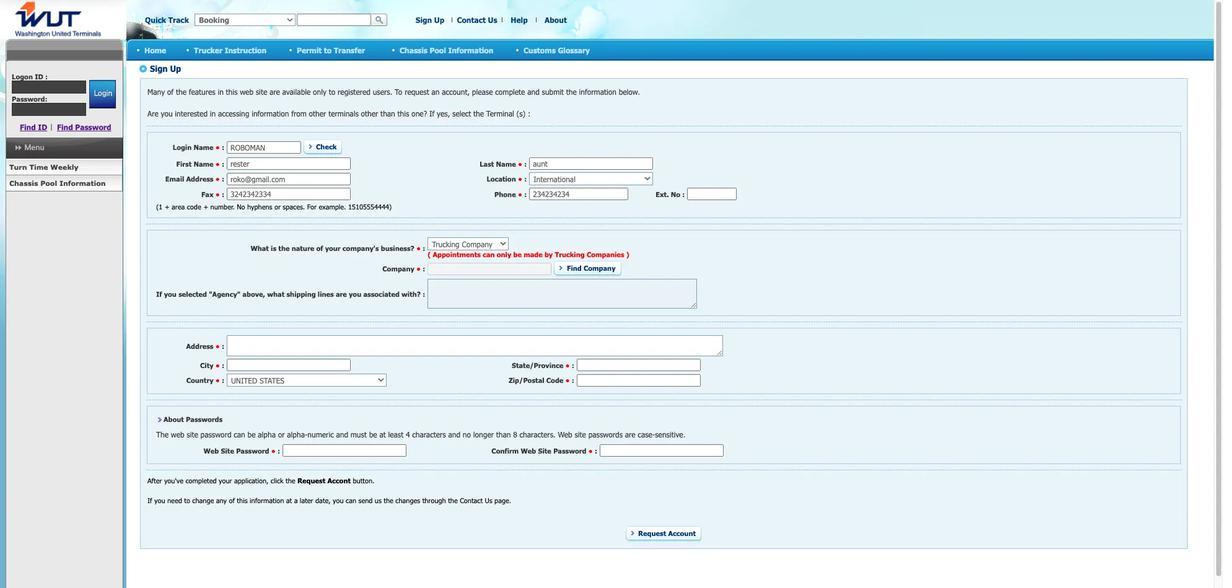 Task type: vqa. For each thing, say whether or not it's contained in the screenshot.
Chassis Pool Information to the bottom
yes



Task type: locate. For each thing, give the bounding box(es) containing it.
1 vertical spatial information
[[59, 179, 106, 187]]

home
[[144, 46, 166, 54]]

None text field
[[12, 81, 86, 94]]

contact us
[[457, 16, 498, 24]]

0 horizontal spatial find
[[20, 123, 36, 131]]

information
[[449, 46, 494, 54], [59, 179, 106, 187]]

chassis down sign
[[400, 46, 428, 54]]

1 vertical spatial pool
[[40, 179, 57, 187]]

permit to transfer
[[297, 46, 365, 54]]

permit
[[297, 46, 322, 54]]

sign up link
[[416, 16, 445, 24]]

id for logon
[[35, 73, 43, 81]]

2 find from the left
[[57, 123, 73, 131]]

transfer
[[334, 46, 365, 54]]

chassis down turn
[[9, 179, 38, 187]]

0 vertical spatial information
[[449, 46, 494, 54]]

find password
[[57, 123, 111, 131]]

us
[[488, 16, 498, 24]]

find down password:
[[20, 123, 36, 131]]

pool down turn time weekly
[[40, 179, 57, 187]]

chassis pool information
[[400, 46, 494, 54], [9, 179, 106, 187]]

1 horizontal spatial information
[[449, 46, 494, 54]]

1 horizontal spatial chassis
[[400, 46, 428, 54]]

0 vertical spatial pool
[[430, 46, 446, 54]]

None password field
[[12, 103, 86, 116]]

find left "password"
[[57, 123, 73, 131]]

find
[[20, 123, 36, 131], [57, 123, 73, 131]]

0 horizontal spatial chassis pool information
[[9, 179, 106, 187]]

chassis
[[400, 46, 428, 54], [9, 179, 38, 187]]

about link
[[545, 16, 567, 24]]

up
[[434, 16, 445, 24]]

0 vertical spatial chassis pool information
[[400, 46, 494, 54]]

id for find
[[38, 123, 47, 131]]

1 horizontal spatial chassis pool information
[[400, 46, 494, 54]]

None text field
[[297, 14, 371, 26]]

sign up
[[416, 16, 445, 24]]

0 horizontal spatial information
[[59, 179, 106, 187]]

turn
[[9, 163, 27, 171]]

1 horizontal spatial pool
[[430, 46, 446, 54]]

quick track
[[145, 16, 189, 24]]

1 vertical spatial chassis pool information
[[9, 179, 106, 187]]

id down password:
[[38, 123, 47, 131]]

:
[[45, 73, 48, 81]]

1 horizontal spatial find
[[57, 123, 73, 131]]

0 horizontal spatial pool
[[40, 179, 57, 187]]

id left :
[[35, 73, 43, 81]]

quick
[[145, 16, 166, 24]]

instruction
[[225, 46, 267, 54]]

chassis pool information down turn time weekly link
[[9, 179, 106, 187]]

id
[[35, 73, 43, 81], [38, 123, 47, 131]]

1 find from the left
[[20, 123, 36, 131]]

information down contact
[[449, 46, 494, 54]]

turn time weekly
[[9, 163, 79, 171]]

sign
[[416, 16, 432, 24]]

find for find id
[[20, 123, 36, 131]]

help link
[[511, 16, 528, 24]]

contact
[[457, 16, 486, 24]]

information down weekly
[[59, 179, 106, 187]]

pool
[[430, 46, 446, 54], [40, 179, 57, 187]]

1 vertical spatial id
[[38, 123, 47, 131]]

chassis pool information down up
[[400, 46, 494, 54]]

find password link
[[57, 123, 111, 131]]

0 vertical spatial id
[[35, 73, 43, 81]]

1 vertical spatial chassis
[[9, 179, 38, 187]]

pool down up
[[430, 46, 446, 54]]

customs
[[524, 46, 556, 54]]



Task type: describe. For each thing, give the bounding box(es) containing it.
turn time weekly link
[[6, 159, 123, 175]]

chassis pool information link
[[6, 175, 123, 192]]

0 vertical spatial chassis
[[400, 46, 428, 54]]

find id
[[20, 123, 47, 131]]

logon id :
[[12, 73, 48, 81]]

help
[[511, 16, 528, 24]]

time
[[29, 163, 48, 171]]

password:
[[12, 95, 47, 103]]

about
[[545, 16, 567, 24]]

contact us link
[[457, 16, 498, 24]]

login image
[[89, 80, 116, 109]]

logon
[[12, 73, 33, 81]]

weekly
[[50, 163, 79, 171]]

find for find password
[[57, 123, 73, 131]]

to
[[324, 46, 332, 54]]

0 horizontal spatial chassis
[[9, 179, 38, 187]]

trucker
[[194, 46, 223, 54]]

glossary
[[558, 46, 590, 54]]

track
[[168, 16, 189, 24]]

password
[[75, 123, 111, 131]]

trucker instruction
[[194, 46, 267, 54]]

find id link
[[20, 123, 47, 131]]

customs glossary
[[524, 46, 590, 54]]



